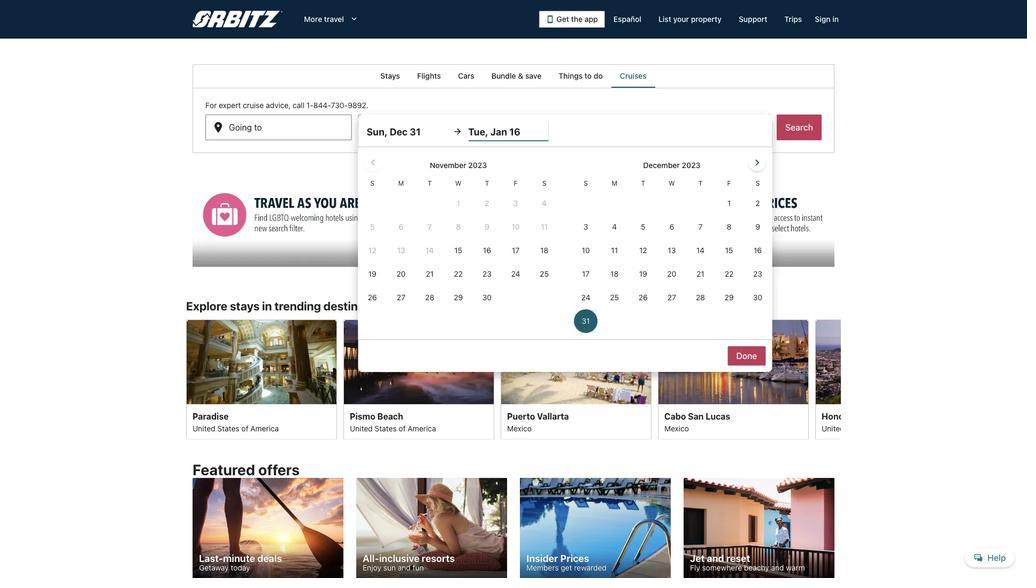 Task type: vqa. For each thing, say whether or not it's contained in the screenshot.
nov to the left
no



Task type: describe. For each thing, give the bounding box(es) containing it.
sign in button
[[811, 10, 843, 29]]

pismo
[[350, 411, 376, 421]]

4 t from the left
[[699, 179, 703, 187]]

vallarta
[[537, 411, 569, 421]]

las vegas featuring interior views image
[[186, 319, 337, 404]]

31 inside button
[[399, 127, 408, 137]]

2 horizontal spatial and
[[771, 563, 784, 572]]

0 horizontal spatial 16
[[433, 127, 442, 137]]

1-
[[307, 101, 313, 110]]

tue,
[[468, 126, 488, 137]]

jet and reset fly somewhere beachy and warm
[[690, 553, 805, 572]]

of for honolulu
[[871, 424, 878, 433]]

the
[[571, 15, 583, 24]]

more travel
[[304, 15, 344, 24]]

next month image
[[751, 156, 764, 169]]

advice,
[[266, 101, 291, 110]]

730-
[[331, 101, 348, 110]]

1 t from the left
[[428, 179, 432, 187]]

things to do
[[559, 71, 603, 80]]

list your property
[[659, 15, 722, 24]]

december 2023
[[644, 161, 701, 170]]

featured offers main content
[[0, 64, 1028, 578]]

more travel button
[[296, 10, 368, 29]]

done
[[737, 351, 757, 361]]

&
[[518, 71, 524, 80]]

lucas
[[706, 411, 731, 421]]

expert
[[219, 101, 241, 110]]

bundle & save link
[[483, 64, 550, 88]]

dec inside "button"
[[390, 126, 408, 137]]

pismo beach united states of america
[[350, 411, 436, 433]]

get the app
[[557, 15, 598, 24]]

and inside the all-inclusive resorts enjoy sun and fun
[[398, 563, 411, 572]]

cruises
[[620, 71, 647, 80]]

tue, jan 16 button
[[468, 122, 549, 141]]

today
[[231, 563, 250, 572]]

-
[[411, 127, 415, 137]]

m for december 2023
[[612, 179, 618, 187]]

explore stays in trending destinations
[[186, 299, 392, 313]]

search button
[[777, 115, 822, 140]]

sign in
[[815, 15, 839, 24]]

san
[[688, 411, 704, 421]]

cars
[[458, 71, 475, 80]]

explore
[[186, 299, 228, 313]]

prices
[[561, 553, 589, 564]]

featured
[[193, 461, 255, 478]]

puerto vallarta showing a beach, general coastal views and kayaking or canoeing image
[[501, 319, 652, 404]]

december
[[644, 161, 680, 170]]

español button
[[605, 10, 650, 29]]

inclusive
[[379, 553, 420, 564]]

show previous card image
[[180, 373, 193, 386]]

dec 31 - jan 16 button
[[358, 115, 505, 140]]

w for december
[[669, 179, 675, 187]]

in inside dropdown button
[[833, 15, 839, 24]]

show next card image
[[835, 373, 848, 386]]

all-inclusive resorts enjoy sun and fun
[[363, 553, 455, 572]]

español
[[614, 15, 642, 24]]

tue, jan 16
[[468, 126, 521, 137]]

marina cabo san lucas which includes a marina, a coastal town and night scenes image
[[658, 319, 809, 404]]

rewarded
[[574, 563, 607, 572]]

app
[[585, 15, 598, 24]]

of inside pismo beach united states of america
[[399, 424, 406, 433]]

things
[[559, 71, 583, 80]]

3 s from the left
[[584, 179, 588, 187]]

search
[[786, 122, 813, 132]]

united inside pismo beach united states of america
[[350, 424, 373, 433]]

support
[[739, 15, 768, 24]]

warm
[[786, 563, 805, 572]]

makiki - lower punchbowl - tantalus showing landscape views, a sunset and a city image
[[816, 319, 967, 404]]

list your property link
[[650, 10, 731, 29]]

dec 31 - jan 16
[[382, 127, 442, 137]]

844-
[[313, 101, 331, 110]]

last-minute deals getaway today
[[199, 553, 282, 572]]

mexico inside puerto vallarta mexico
[[507, 424, 532, 433]]

united for honolulu
[[822, 424, 845, 433]]

bundle
[[492, 71, 516, 80]]

cruise
[[243, 101, 264, 110]]

cabo san lucas mexico
[[665, 411, 731, 433]]

sign
[[815, 15, 831, 24]]

puerto vallarta mexico
[[507, 411, 569, 433]]

get
[[561, 563, 572, 572]]

2023 for december 2023
[[682, 161, 701, 170]]

paradise united states of america
[[193, 411, 279, 433]]

of for paradise
[[242, 424, 249, 433]]

get the app link
[[539, 11, 605, 28]]

things to do link
[[550, 64, 612, 88]]

fly
[[690, 563, 700, 572]]

stays link
[[372, 64, 409, 88]]

sun
[[384, 563, 396, 572]]

cruises link
[[612, 64, 656, 88]]

previous month image
[[367, 156, 380, 169]]

your
[[674, 15, 689, 24]]

cabo
[[665, 411, 686, 421]]

2 t from the left
[[485, 179, 489, 187]]

featured offers
[[193, 461, 300, 478]]

jet
[[690, 553, 705, 564]]

sun,
[[367, 126, 388, 137]]



Task type: locate. For each thing, give the bounding box(es) containing it.
in right stays
[[262, 299, 272, 313]]

t down 'december'
[[641, 179, 645, 187]]

america inside honolulu united states of america
[[880, 424, 908, 433]]

deals
[[257, 553, 282, 564]]

of
[[242, 424, 249, 433], [399, 424, 406, 433], [871, 424, 878, 433]]

property
[[691, 15, 722, 24]]

1 horizontal spatial 16
[[510, 126, 521, 137]]

1 horizontal spatial and
[[707, 553, 725, 564]]

0 horizontal spatial states
[[218, 424, 240, 433]]

states for honolulu
[[847, 424, 869, 433]]

cars link
[[450, 64, 483, 88]]

w down "november 2023"
[[455, 179, 462, 187]]

for expert cruise advice, call 1-844-730-9892.
[[206, 101, 368, 110]]

0 horizontal spatial 31
[[399, 127, 408, 137]]

1 vertical spatial in
[[262, 299, 272, 313]]

3 united from the left
[[822, 424, 845, 433]]

3 of from the left
[[871, 424, 878, 433]]

mexico down puerto
[[507, 424, 532, 433]]

1 horizontal spatial mexico
[[665, 424, 689, 433]]

travel
[[324, 15, 344, 24]]

to
[[585, 71, 592, 80]]

united
[[193, 424, 215, 433], [350, 424, 373, 433], [822, 424, 845, 433]]

f for november 2023
[[514, 179, 518, 187]]

f
[[514, 179, 518, 187], [728, 179, 731, 187]]

1 horizontal spatial jan
[[491, 126, 507, 137]]

3 t from the left
[[641, 179, 645, 187]]

for
[[206, 101, 217, 110]]

done button
[[728, 346, 766, 366]]

beachy
[[744, 563, 769, 572]]

1 horizontal spatial states
[[375, 424, 397, 433]]

2 horizontal spatial states
[[847, 424, 869, 433]]

dec inside button
[[382, 127, 397, 137]]

1 states from the left
[[218, 424, 240, 433]]

call
[[293, 101, 305, 110]]

2023 for november 2023
[[468, 161, 487, 170]]

f for december 2023
[[728, 179, 731, 187]]

insider prices members get rewarded
[[527, 553, 607, 572]]

2 states from the left
[[375, 424, 397, 433]]

more
[[304, 15, 322, 24]]

2 horizontal spatial of
[[871, 424, 878, 433]]

mexico down cabo
[[665, 424, 689, 433]]

states down beach
[[375, 424, 397, 433]]

2 s from the left
[[543, 179, 547, 187]]

t down "november 2023"
[[485, 179, 489, 187]]

3 states from the left
[[847, 424, 869, 433]]

2 f from the left
[[728, 179, 731, 187]]

1 m from the left
[[398, 179, 404, 187]]

jan right -
[[417, 127, 431, 137]]

states inside honolulu united states of america
[[847, 424, 869, 433]]

united inside the paradise united states of america
[[193, 424, 215, 433]]

united inside honolulu united states of america
[[822, 424, 845, 433]]

united for paradise
[[193, 424, 215, 433]]

1 horizontal spatial w
[[669, 179, 675, 187]]

support link
[[731, 10, 776, 29]]

pismo beach featuring a sunset, views and tropical scenes image
[[344, 319, 495, 404]]

puerto
[[507, 411, 535, 421]]

0 horizontal spatial mexico
[[507, 424, 532, 433]]

in right sign
[[833, 15, 839, 24]]

1 horizontal spatial m
[[612, 179, 618, 187]]

2 m from the left
[[612, 179, 618, 187]]

16 right tue,
[[510, 126, 521, 137]]

t down "november"
[[428, 179, 432, 187]]

2 2023 from the left
[[682, 161, 701, 170]]

s
[[371, 179, 375, 187], [543, 179, 547, 187], [584, 179, 588, 187], [756, 179, 760, 187]]

trips
[[785, 15, 802, 24]]

list
[[659, 15, 672, 24]]

2 united from the left
[[350, 424, 373, 433]]

2023 right 'december'
[[682, 161, 701, 170]]

and left fun
[[398, 563, 411, 572]]

america inside the paradise united states of america
[[251, 424, 279, 433]]

t down december 2023
[[699, 179, 703, 187]]

1 america from the left
[[251, 424, 279, 433]]

0 horizontal spatial united
[[193, 424, 215, 433]]

resorts
[[422, 553, 455, 564]]

insider
[[527, 553, 558, 564]]

1 horizontal spatial in
[[833, 15, 839, 24]]

1 horizontal spatial f
[[728, 179, 731, 187]]

tab list inside 'featured offers' "main content"
[[193, 64, 835, 88]]

dec
[[390, 126, 408, 137], [382, 127, 397, 137]]

0 horizontal spatial 2023
[[468, 161, 487, 170]]

2 america from the left
[[408, 424, 436, 433]]

november
[[430, 161, 467, 170]]

1 of from the left
[[242, 424, 249, 433]]

united down paradise
[[193, 424, 215, 433]]

bundle & save
[[492, 71, 542, 80]]

states inside pismo beach united states of america
[[375, 424, 397, 433]]

november 2023
[[430, 161, 487, 170]]

united down honolulu
[[822, 424, 845, 433]]

mexico inside the cabo san lucas mexico
[[665, 424, 689, 433]]

states down paradise
[[218, 424, 240, 433]]

1 mexico from the left
[[507, 424, 532, 433]]

download the app button image
[[546, 15, 555, 24]]

flights
[[417, 71, 441, 80]]

trending
[[275, 299, 321, 313]]

states down honolulu
[[847, 424, 869, 433]]

2 w from the left
[[669, 179, 675, 187]]

16 right -
[[433, 127, 442, 137]]

1 united from the left
[[193, 424, 215, 433]]

last-
[[199, 553, 223, 564]]

tab list
[[193, 64, 835, 88]]

honolulu
[[822, 411, 859, 421]]

and right jet
[[707, 553, 725, 564]]

1 horizontal spatial 2023
[[682, 161, 701, 170]]

featured offers region
[[186, 454, 841, 578]]

getaway
[[199, 563, 229, 572]]

w
[[455, 179, 462, 187], [669, 179, 675, 187]]

stays
[[230, 299, 260, 313]]

in inside 'featured offers' "main content"
[[262, 299, 272, 313]]

m for november 2023
[[398, 179, 404, 187]]

all-
[[363, 553, 379, 564]]

sun, dec 31 button
[[367, 122, 447, 141]]

do
[[594, 71, 603, 80]]

2 mexico from the left
[[665, 424, 689, 433]]

0 horizontal spatial w
[[455, 179, 462, 187]]

t
[[428, 179, 432, 187], [485, 179, 489, 187], [641, 179, 645, 187], [699, 179, 703, 187]]

tab list containing stays
[[193, 64, 835, 88]]

0 horizontal spatial jan
[[417, 127, 431, 137]]

america
[[251, 424, 279, 433], [408, 424, 436, 433], [880, 424, 908, 433]]

0 vertical spatial in
[[833, 15, 839, 24]]

and left warm
[[771, 563, 784, 572]]

w for november
[[455, 179, 462, 187]]

1 w from the left
[[455, 179, 462, 187]]

stays
[[381, 71, 400, 80]]

w down december 2023
[[669, 179, 675, 187]]

get
[[557, 15, 569, 24]]

0 horizontal spatial of
[[242, 424, 249, 433]]

paradise
[[193, 411, 229, 421]]

2 horizontal spatial united
[[822, 424, 845, 433]]

america for paradise
[[251, 424, 279, 433]]

beach
[[378, 411, 403, 421]]

offers
[[258, 461, 300, 478]]

destinations
[[324, 299, 392, 313]]

2 horizontal spatial america
[[880, 424, 908, 433]]

1 horizontal spatial america
[[408, 424, 436, 433]]

united down "pismo"
[[350, 424, 373, 433]]

sun, dec 31
[[367, 126, 421, 137]]

flights link
[[409, 64, 450, 88]]

save
[[526, 71, 542, 80]]

0 horizontal spatial america
[[251, 424, 279, 433]]

0 horizontal spatial and
[[398, 563, 411, 572]]

reset
[[727, 553, 751, 564]]

1 horizontal spatial of
[[399, 424, 406, 433]]

jan
[[491, 126, 507, 137], [417, 127, 431, 137]]

jan right tue,
[[491, 126, 507, 137]]

honolulu united states of america
[[822, 411, 908, 433]]

31 inside "button"
[[410, 126, 421, 137]]

m
[[398, 179, 404, 187], [612, 179, 618, 187]]

3 america from the left
[[880, 424, 908, 433]]

fun
[[413, 563, 424, 572]]

orbitz logo image
[[193, 11, 283, 28]]

4 s from the left
[[756, 179, 760, 187]]

2023 right "november"
[[468, 161, 487, 170]]

america inside pismo beach united states of america
[[408, 424, 436, 433]]

states inside the paradise united states of america
[[218, 424, 240, 433]]

0 horizontal spatial in
[[262, 299, 272, 313]]

america for honolulu
[[880, 424, 908, 433]]

in
[[833, 15, 839, 24], [262, 299, 272, 313]]

2023
[[468, 161, 487, 170], [682, 161, 701, 170]]

2 of from the left
[[399, 424, 406, 433]]

of inside the paradise united states of america
[[242, 424, 249, 433]]

states for paradise
[[218, 424, 240, 433]]

1 2023 from the left
[[468, 161, 487, 170]]

1 s from the left
[[371, 179, 375, 187]]

states
[[218, 424, 240, 433], [375, 424, 397, 433], [847, 424, 869, 433]]

somewhere
[[702, 563, 742, 572]]

0 horizontal spatial m
[[398, 179, 404, 187]]

1 horizontal spatial 31
[[410, 126, 421, 137]]

0 horizontal spatial f
[[514, 179, 518, 187]]

of inside honolulu united states of america
[[871, 424, 878, 433]]

members
[[527, 563, 559, 572]]

1 f from the left
[[514, 179, 518, 187]]

1 horizontal spatial united
[[350, 424, 373, 433]]



